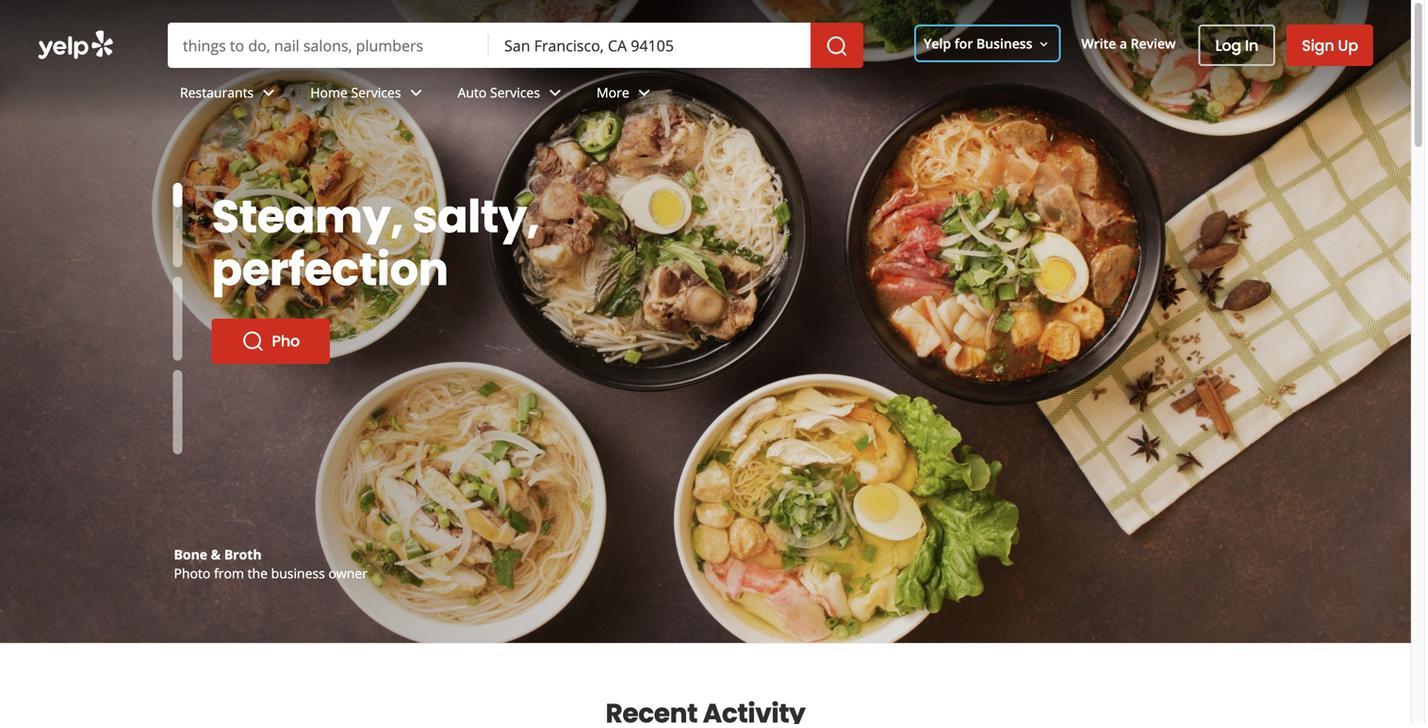 Task type: vqa. For each thing, say whether or not it's contained in the screenshot.
1 to the middle
no



Task type: locate. For each thing, give the bounding box(es) containing it.
perfection
[[212, 238, 449, 301]]

24 chevron down v2 image left auto in the left of the page
[[405, 81, 428, 104]]

auto services
[[458, 84, 540, 101]]

from
[[214, 564, 244, 582], [214, 564, 244, 582]]

1 none field from the left
[[183, 35, 474, 56]]

24 chevron down v2 image inside home services link
[[405, 81, 428, 104]]

services for auto services
[[490, 84, 540, 101]]

24 chevron down v2 image inside the auto services link
[[544, 81, 567, 104]]

none field the near
[[505, 35, 796, 56]]

24 chevron down v2 image inside restaurants link
[[258, 81, 280, 104]]

owner
[[329, 564, 368, 582], [329, 564, 368, 582]]

hvac link
[[212, 266, 345, 311]]

sign up button
[[1287, 25, 1374, 66]]

1 horizontal spatial 24 chevron down v2 image
[[544, 81, 567, 104]]

none field "find"
[[183, 35, 474, 56]]

0 horizontal spatial services
[[351, 84, 401, 101]]

& inside bone & broth photo from the business owner
[[211, 546, 221, 563]]

from inside bone & broth photo from the business owner
[[214, 564, 244, 582]]

heating,
[[330, 546, 385, 563]]

0 horizontal spatial 24 chevron down v2 image
[[405, 81, 428, 104]]

2 & from the left
[[441, 546, 451, 563]]

home
[[310, 84, 348, 101]]

2 24 chevron down v2 image from the left
[[633, 81, 656, 104]]

up
[[310, 185, 370, 248]]

24 chevron down v2 image right restaurants
[[258, 81, 280, 104]]

pho
[[272, 331, 300, 352]]

review
[[1131, 35, 1176, 52]]

None search field
[[0, 0, 1412, 123]]

pro
[[234, 546, 256, 563]]

the inside bone & broth photo from the business owner
[[248, 564, 268, 582]]

Near text field
[[505, 35, 796, 56]]

yelp for business
[[924, 35, 1033, 52]]

none search field inside explore banner section banner
[[168, 23, 868, 68]]

1 horizontal spatial services
[[490, 84, 540, 101]]

0 horizontal spatial &
[[211, 546, 221, 563]]

None search field
[[168, 23, 868, 68]]

services right auto in the left of the page
[[490, 84, 540, 101]]

auto services link
[[443, 68, 582, 123]]

2 services from the left
[[490, 84, 540, 101]]

restaurants
[[180, 84, 254, 101]]

dial up the comfort
[[212, 185, 649, 248]]

none field up more link
[[505, 35, 796, 56]]

1 horizontal spatial none field
[[505, 35, 796, 56]]

1 & from the left
[[211, 546, 221, 563]]

bone
[[174, 546, 208, 563]]

services inside the auto services link
[[490, 84, 540, 101]]

2 24 chevron down v2 image from the left
[[544, 81, 567, 104]]

24 chevron down v2 image
[[258, 81, 280, 104], [633, 81, 656, 104]]

services
[[351, 84, 401, 101], [490, 84, 540, 101]]

0 horizontal spatial none field
[[183, 35, 474, 56]]

24 chevron down v2 image right auto services at top
[[544, 81, 567, 104]]

24 search v2 image
[[242, 330, 265, 353]]

business categories element
[[165, 68, 1374, 123]]

business
[[977, 35, 1033, 52]]

business
[[271, 564, 325, 582], [271, 564, 325, 582]]

1 services from the left
[[351, 84, 401, 101]]

24 chevron down v2 image for more
[[633, 81, 656, 104]]

24 chevron down v2 image
[[405, 81, 428, 104], [544, 81, 567, 104]]

comfort
[[464, 185, 649, 248]]

1 24 chevron down v2 image from the left
[[258, 81, 280, 104]]

write a review
[[1082, 35, 1176, 52]]

log in button
[[1199, 25, 1276, 66]]

&
[[211, 546, 221, 563], [441, 546, 451, 563]]

yelp
[[924, 35, 952, 52]]

more
[[597, 84, 630, 101]]

plumbing,
[[260, 546, 326, 563]]

1 horizontal spatial &
[[441, 546, 451, 563]]

more link
[[582, 68, 671, 123]]

& right "bone"
[[211, 546, 221, 563]]

2 none field from the left
[[505, 35, 796, 56]]

hvac
[[272, 278, 315, 299]]

& left the electric at the bottom of the page
[[441, 546, 451, 563]]

business inside onestop pro plumbing, heating, cooling & electric photo from the business owner
[[271, 564, 325, 582]]

24 chevron down v2 image right more
[[633, 81, 656, 104]]

home services
[[310, 84, 401, 101]]

& inside onestop pro plumbing, heating, cooling & electric photo from the business owner
[[441, 546, 451, 563]]

the
[[379, 185, 455, 248], [248, 564, 268, 582], [248, 564, 268, 582]]

bone & broth link
[[174, 546, 262, 563]]

log
[[1216, 35, 1242, 56]]

write a review link
[[1074, 26, 1184, 60]]

photo
[[174, 564, 211, 582], [174, 564, 211, 582]]

services right 'home'
[[351, 84, 401, 101]]

24 chevron down v2 image inside more link
[[633, 81, 656, 104]]

cooling
[[389, 546, 438, 563]]

services inside home services link
[[351, 84, 401, 101]]

None field
[[183, 35, 474, 56], [505, 35, 796, 56]]

1 24 chevron down v2 image from the left
[[405, 81, 428, 104]]

broth
[[224, 546, 262, 563]]

0 horizontal spatial 24 chevron down v2 image
[[258, 81, 280, 104]]

none field up 'home'
[[183, 35, 474, 56]]

1 horizontal spatial 24 chevron down v2 image
[[633, 81, 656, 104]]



Task type: describe. For each thing, give the bounding box(es) containing it.
up
[[1339, 35, 1359, 56]]

sign up
[[1302, 35, 1359, 56]]

restaurants link
[[165, 68, 295, 123]]

steamy, salty, perfection
[[212, 185, 540, 301]]

24 search v2 image
[[242, 277, 265, 300]]

Find text field
[[183, 35, 474, 56]]

auto
[[458, 84, 487, 101]]

steamy,
[[212, 185, 403, 248]]

sign
[[1302, 35, 1335, 56]]

yelp for business button
[[917, 26, 1059, 60]]

in
[[1246, 35, 1259, 56]]

onestop
[[174, 546, 231, 563]]

explore banner section banner
[[0, 0, 1412, 643]]

salty,
[[413, 185, 540, 248]]

24 chevron down v2 image for auto services
[[544, 81, 567, 104]]

from inside onestop pro plumbing, heating, cooling & electric photo from the business owner
[[214, 564, 244, 582]]

write
[[1082, 35, 1117, 52]]

photo inside onestop pro plumbing, heating, cooling & electric photo from the business owner
[[174, 564, 211, 582]]

business inside bone & broth photo from the business owner
[[271, 564, 325, 582]]

owner inside bone & broth photo from the business owner
[[329, 564, 368, 582]]

onestop pro plumbing, heating, cooling & electric photo from the business owner
[[174, 546, 503, 582]]

onestop pro plumbing, heating, cooling & electric link
[[174, 546, 503, 563]]

bone & broth photo from the business owner
[[174, 546, 368, 582]]

home services link
[[295, 68, 443, 123]]

for
[[955, 35, 974, 52]]

the inside onestop pro plumbing, heating, cooling & electric photo from the business owner
[[248, 564, 268, 582]]

24 chevron down v2 image for restaurants
[[258, 81, 280, 104]]

electric
[[454, 546, 503, 563]]

owner inside onestop pro plumbing, heating, cooling & electric photo from the business owner
[[329, 564, 368, 582]]

services for home services
[[351, 84, 401, 101]]

log in
[[1216, 35, 1259, 56]]

16 chevron down v2 image
[[1037, 37, 1052, 52]]

a
[[1120, 35, 1128, 52]]

none search field containing log in
[[0, 0, 1412, 123]]

photo inside bone & broth photo from the business owner
[[174, 564, 211, 582]]

dial
[[212, 185, 301, 248]]

24 chevron down v2 image for home services
[[405, 81, 428, 104]]

search image
[[826, 35, 849, 58]]

pho link
[[212, 319, 330, 364]]



